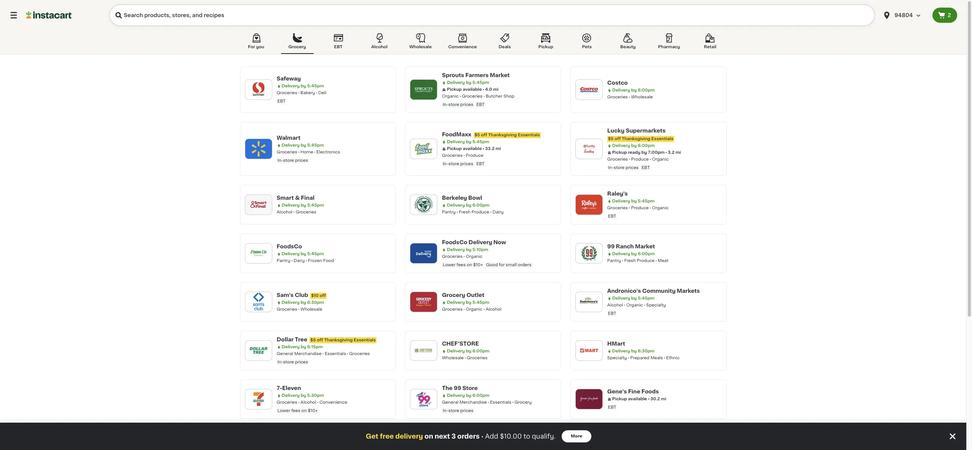 Task type: locate. For each thing, give the bounding box(es) containing it.
alcohol button
[[363, 32, 396, 54]]

2 horizontal spatial pantry
[[607, 259, 621, 263]]

grocery left outlet
[[442, 293, 465, 298]]

1 horizontal spatial merchandise
[[459, 401, 487, 405]]

0 vertical spatial available
[[463, 87, 482, 92]]

1 vertical spatial groceries produce organic
[[607, 206, 669, 210]]

specialty down hmart
[[607, 356, 627, 361]]

orders up pickup ready by 6:15pm
[[457, 434, 480, 440]]

off inside sam's club $10 off
[[320, 294, 326, 298]]

orders
[[518, 263, 531, 267], [457, 434, 480, 440]]

thanksgiving for lucky supermarkets
[[622, 137, 650, 141]]

0 vertical spatial 6:15pm
[[307, 345, 323, 349]]

2 horizontal spatial $5
[[608, 137, 614, 141]]

delivery down berkeley
[[447, 203, 465, 208]]

groceries down raley's
[[607, 206, 628, 210]]

merchandise for 6:00pm
[[459, 401, 487, 405]]

andronico's community markets
[[607, 289, 700, 294]]

1 horizontal spatial ready
[[628, 151, 640, 155]]

more
[[571, 435, 582, 439]]

0 horizontal spatial $10+
[[308, 409, 318, 413]]

dollar
[[277, 337, 294, 343]]

store down groceries home electronics
[[283, 159, 294, 163]]

thanksgiving up general merchandise essentials groceries
[[324, 338, 353, 343]]

0 horizontal spatial 6:30pm
[[307, 301, 324, 305]]

0 vertical spatial orders
[[518, 263, 531, 267]]

1 vertical spatial on
[[301, 409, 307, 413]]

store down groceries produce
[[448, 162, 459, 166]]

convenience down 5:30pm
[[319, 401, 347, 405]]

available up groceries produce
[[463, 147, 482, 151]]

0 horizontal spatial pantry
[[277, 259, 290, 263]]

pantry
[[442, 210, 456, 214], [277, 259, 290, 263], [607, 259, 621, 263]]

dairy left frozen at the left bottom of page
[[294, 259, 305, 263]]

delivery for safeway
[[282, 84, 300, 88]]

on down groceries organic
[[467, 263, 472, 267]]

convenience
[[448, 45, 477, 49], [319, 401, 347, 405]]

mi right 33.2
[[496, 147, 501, 151]]

1 vertical spatial lower
[[277, 409, 290, 413]]

market
[[490, 73, 510, 78], [635, 244, 655, 249], [492, 435, 512, 440]]

5:45pm for smart & final
[[307, 203, 324, 208]]

foodmaxx $5 off thanksgiving essentials
[[442, 132, 540, 137]]

tree
[[295, 337, 307, 343]]

0 vertical spatial dairy
[[492, 210, 504, 214]]

delivery by 5:30pm
[[282, 394, 324, 398]]

instacart image
[[26, 11, 71, 20]]

0 vertical spatial ready
[[628, 151, 640, 155]]

in-store prices ebt for lucky supermarkets
[[608, 166, 650, 170]]

$10+ left good
[[473, 263, 483, 267]]

off up general merchandise essentials groceries
[[317, 338, 323, 343]]

convenience up sprouts
[[448, 45, 477, 49]]

5:45pm for walmart
[[307, 143, 324, 148]]

merchandise down the store
[[459, 401, 487, 405]]

0 horizontal spatial lower
[[277, 409, 290, 413]]

2 horizontal spatial on
[[467, 263, 472, 267]]

1 horizontal spatial general
[[442, 401, 458, 405]]

delivery by 6:00pm for chef'store
[[447, 349, 489, 354]]

off inside dollar tree $5 off thanksgiving essentials
[[317, 338, 323, 343]]

alcohol
[[371, 45, 388, 49], [277, 210, 292, 214], [607, 303, 623, 308], [486, 308, 501, 312], [300, 401, 316, 405]]

berkeley bowl logo image
[[414, 195, 434, 215]]

lucky
[[607, 128, 624, 133]]

general
[[277, 352, 293, 356], [442, 401, 458, 405]]

in-store prices ebt down pickup ready by 7:00pm
[[608, 166, 650, 170]]

in- down dollar
[[277, 361, 283, 365]]

ready for 7:00pm
[[628, 151, 640, 155]]

delivery by 6:00pm down costco on the top of the page
[[612, 88, 655, 92]]

1 horizontal spatial fees
[[457, 263, 466, 267]]

pickup button
[[529, 32, 562, 54]]

1 vertical spatial $10+
[[308, 409, 318, 413]]

$10.00
[[500, 434, 522, 440]]

in-store prices ebt down groceries produce
[[443, 162, 485, 166]]

delivery down eleven
[[282, 394, 300, 398]]

1 horizontal spatial 6:30pm
[[638, 349, 655, 354]]

available up the organic groceries butcher shop
[[463, 87, 482, 92]]

foodsco delivery now logo image
[[414, 244, 434, 264]]

ready for 6:15pm
[[463, 443, 475, 447]]

1 horizontal spatial $10+
[[473, 263, 483, 267]]

2 vertical spatial on
[[424, 434, 433, 440]]

foodsco for foodsco
[[277, 244, 302, 249]]

1 horizontal spatial pantry
[[442, 210, 456, 214]]

prices down pickup ready by 7:00pm
[[626, 166, 639, 170]]

delivery down chef'store
[[447, 349, 465, 354]]

$5 for lucky supermarkets
[[608, 137, 614, 141]]

market for 99 ranch market
[[635, 244, 655, 249]]

convenience button
[[445, 32, 480, 54]]

delivery by 5:45pm down sprouts farmers market
[[447, 81, 489, 85]]

6:30pm down $10
[[307, 301, 324, 305]]

costco
[[607, 80, 628, 86]]

delivery by 5:45pm for raley's
[[612, 199, 655, 203]]

1 horizontal spatial $5
[[474, 133, 480, 137]]

6:00pm
[[638, 88, 655, 92], [638, 144, 655, 148], [472, 203, 489, 208], [638, 252, 655, 256], [472, 349, 489, 354], [472, 394, 489, 398]]

1 vertical spatial groceries wholesale
[[277, 308, 322, 312]]

0 horizontal spatial $5
[[310, 338, 316, 343]]

groceries wholesale for 6:30pm
[[277, 308, 322, 312]]

0 vertical spatial delivery by 6:30pm
[[282, 301, 324, 305]]

dairy
[[492, 210, 504, 214], [294, 259, 305, 263]]

lower fees on $10+ good for small orders
[[443, 263, 531, 267]]

2 vertical spatial market
[[492, 435, 512, 440]]

pickup for 3.2 mi
[[612, 151, 627, 155]]

foodmaxx
[[442, 132, 471, 137]]

shop
[[503, 94, 514, 98]]

ellen
[[456, 435, 470, 440]]

available for produce
[[463, 147, 482, 151]]

in- down groceries produce
[[443, 162, 448, 166]]

available down fine
[[628, 397, 647, 402]]

pickup ready by 6:15pm
[[447, 443, 498, 447]]

delivery down walmart
[[282, 143, 300, 148]]

mi right '30.2'
[[661, 397, 666, 402]]

1 horizontal spatial convenience
[[448, 45, 477, 49]]

0 vertical spatial pickup available
[[447, 87, 482, 92]]

0 vertical spatial 6:30pm
[[307, 301, 324, 305]]

pickup
[[538, 45, 553, 49], [447, 87, 462, 92], [447, 147, 462, 151], [612, 151, 627, 155], [612, 397, 627, 402], [447, 443, 462, 447]]

delivery by 5:45pm up alcohol organic specialty
[[612, 297, 655, 301]]

delivery by 6:00pm for the 99 store
[[447, 394, 489, 398]]

0 vertical spatial in-store prices
[[277, 159, 308, 163]]

in-store prices down delivery by 6:15pm at the left bottom
[[277, 361, 308, 365]]

available for groceries
[[463, 87, 482, 92]]

fees down groceries organic
[[457, 263, 466, 267]]

grocery button
[[281, 32, 314, 54]]

on for lower fees on $10+ good for small orders
[[467, 263, 472, 267]]

0 vertical spatial groceries produce organic
[[607, 157, 669, 162]]

off down lucky
[[615, 137, 621, 141]]

1 vertical spatial convenience
[[319, 401, 347, 405]]

off inside lucky supermarkets $5 off thanksgiving essentials
[[615, 137, 621, 141]]

0 vertical spatial fresh
[[459, 210, 471, 214]]

0 horizontal spatial ready
[[463, 443, 475, 447]]

fresh
[[459, 210, 471, 214], [624, 259, 636, 263]]

1 horizontal spatial lower
[[443, 263, 456, 267]]

groceries organic
[[442, 255, 482, 259]]

delivery for chef'store
[[447, 349, 465, 354]]

foodsco up the pantry dairy frozen food
[[277, 244, 302, 249]]

delivery down the 99 store in the bottom left of the page
[[447, 394, 465, 398]]

market up 4.0 mi
[[490, 73, 510, 78]]

1 horizontal spatial thanksgiving
[[488, 133, 517, 137]]

6:30pm for wholesale
[[307, 301, 324, 305]]

dairy up the now
[[492, 210, 504, 214]]

fresh for bowl
[[459, 210, 471, 214]]

fees for lower fees on $10+
[[291, 409, 300, 413]]

1 vertical spatial fresh
[[624, 259, 636, 263]]

2 groceries produce organic from the top
[[607, 206, 669, 210]]

None search field
[[110, 5, 875, 26]]

1 vertical spatial orders
[[457, 434, 480, 440]]

general merchandise essentials grocery
[[442, 401, 532, 405]]

delivery down hmart
[[612, 349, 630, 354]]

grocery inside button
[[288, 45, 306, 49]]

3.2 mi
[[668, 151, 681, 155]]

orders inside get free delivery on next 3 orders • add $10.00 to qualify.
[[457, 434, 480, 440]]

foodsco logo image
[[249, 244, 268, 264]]

2 94804 button from the left
[[882, 5, 928, 26]]

1 vertical spatial market
[[635, 244, 655, 249]]

1 vertical spatial general
[[442, 401, 458, 405]]

raley's logo image
[[579, 195, 599, 215]]

pantry down berkeley
[[442, 210, 456, 214]]

99
[[607, 244, 615, 249], [454, 386, 461, 391]]

0 vertical spatial grocery
[[288, 45, 306, 49]]

2 vertical spatial in-store prices
[[443, 409, 473, 413]]

delivery down sprouts
[[447, 81, 465, 85]]

prices down groceries produce
[[460, 162, 473, 166]]

delivery up groceries organic
[[447, 248, 465, 252]]

pickup ready by 7:00pm
[[612, 151, 665, 155]]

delivery by 5:45pm up the pantry dairy frozen food
[[282, 252, 324, 256]]

in-store prices ebt down the organic groceries butcher shop
[[443, 103, 485, 107]]

2 vertical spatial grocery
[[515, 401, 532, 405]]

$5 inside lucky supermarkets $5 off thanksgiving essentials
[[608, 137, 614, 141]]

delivery by 5:45pm down final
[[282, 203, 324, 208]]

1 horizontal spatial grocery
[[442, 293, 465, 298]]

shop categories tab list
[[240, 32, 727, 54]]

convenience inside button
[[448, 45, 477, 49]]

delivery for grocery outlet
[[447, 301, 465, 305]]

1 horizontal spatial on
[[424, 434, 433, 440]]

groceries down sprouts farmers market
[[462, 94, 482, 98]]

pantry down ranch
[[607, 259, 621, 263]]

by for hmart
[[631, 349, 637, 354]]

lower down 7- on the bottom of page
[[277, 409, 290, 413]]

$10+
[[473, 263, 483, 267], [308, 409, 318, 413]]

mi
[[493, 87, 498, 92], [496, 147, 501, 151], [676, 151, 681, 155], [661, 397, 666, 402], [511, 443, 517, 447]]

pickup for 33.2 mi
[[447, 147, 462, 151]]

orders right the small
[[518, 263, 531, 267]]

butcher
[[486, 94, 502, 98]]

off right $10
[[320, 294, 326, 298]]

sam's club logo image
[[249, 292, 268, 312]]

delivery by 5:45pm for grocery outlet
[[447, 301, 489, 305]]

0 horizontal spatial merchandise
[[294, 352, 322, 356]]

1 horizontal spatial foodsco
[[442, 240, 467, 245]]

5:45pm for sprouts farmers market
[[472, 81, 489, 85]]

groceries wholesale down sam's club $10 off
[[277, 308, 322, 312]]

1 vertical spatial ready
[[463, 443, 475, 447]]

by for chef'store
[[466, 349, 471, 354]]

store
[[448, 103, 459, 107], [283, 159, 294, 163], [448, 162, 459, 166], [614, 166, 625, 170], [283, 361, 294, 365], [448, 409, 459, 413]]

pharmacy
[[658, 45, 680, 49]]

99 ranch market
[[607, 244, 655, 249]]

specialty down andronico's community markets
[[646, 303, 666, 308]]

ebt
[[334, 45, 343, 49], [277, 99, 286, 103], [476, 103, 485, 107], [476, 162, 485, 166], [642, 166, 650, 170], [608, 214, 616, 219], [608, 312, 616, 316], [608, 406, 616, 410]]

1 vertical spatial pickup available
[[447, 147, 482, 151]]

delivery up the pantry dairy frozen food
[[282, 252, 300, 256]]

1 horizontal spatial specialty
[[646, 303, 666, 308]]

0 horizontal spatial 99
[[454, 386, 461, 391]]

delivery for raley's
[[612, 199, 630, 203]]

delivery by 5:45pm for foodsco
[[282, 252, 324, 256]]

&
[[295, 195, 300, 201]]

pantry fresh produce meat
[[607, 259, 669, 263]]

available
[[463, 87, 482, 92], [463, 147, 482, 151], [628, 397, 647, 402]]

delivery by 6:00pm down 99 ranch market
[[612, 252, 655, 256]]

andronico's community markets logo image
[[579, 292, 599, 312]]

0 horizontal spatial orders
[[457, 434, 480, 440]]

pickup inside button
[[538, 45, 553, 49]]

delivery by 6:00pm up pantry fresh produce dairy
[[447, 203, 489, 208]]

bakery
[[300, 91, 315, 95]]

1 vertical spatial specialty
[[607, 356, 627, 361]]

mi for 30.2 mi
[[661, 397, 666, 402]]

groceries produce organic down pickup ready by 7:00pm
[[607, 157, 669, 162]]

mi for 4.0 mi
[[493, 87, 498, 92]]

delivery down the 'safeway'
[[282, 84, 300, 88]]

delivery down costco on the top of the page
[[612, 88, 630, 92]]

smart & final logo image
[[249, 195, 268, 215]]

0 horizontal spatial on
[[301, 409, 307, 413]]

0 vertical spatial fees
[[457, 263, 466, 267]]

1 vertical spatial grocery
[[442, 293, 465, 298]]

lower down groceries organic
[[443, 263, 456, 267]]

0 horizontal spatial groceries wholesale
[[277, 308, 322, 312]]

0 horizontal spatial foodsco
[[277, 244, 302, 249]]

retail button
[[694, 32, 727, 54]]

foods
[[641, 389, 659, 395]]

in-store prices
[[277, 159, 308, 163], [277, 361, 308, 365], [443, 409, 473, 413]]

4.0
[[485, 87, 492, 92]]

2 horizontal spatial thanksgiving
[[622, 137, 650, 141]]

pickup available down gene's fine foods
[[612, 397, 647, 402]]

delivery down foodmaxx in the top of the page
[[447, 140, 465, 144]]

thanksgiving for dollar tree
[[324, 338, 353, 343]]

in- down sprouts
[[443, 103, 448, 107]]

fresh down 99 ranch market
[[624, 259, 636, 263]]

thanksgiving inside lucky supermarkets $5 off thanksgiving essentials
[[622, 137, 650, 141]]

delivery by 6:00pm up 'wholesale groceries'
[[447, 349, 489, 354]]

meals
[[650, 356, 663, 361]]

99 right the
[[454, 386, 461, 391]]

foodsco up delivery by 5:10pm
[[442, 240, 467, 245]]

mi right '31.4'
[[511, 443, 517, 447]]

$5 inside "foodmaxx $5 off thanksgiving essentials"
[[474, 133, 480, 137]]

1 vertical spatial 6:30pm
[[638, 349, 655, 354]]

0 horizontal spatial convenience
[[319, 401, 347, 405]]

groceries home electronics
[[277, 150, 340, 154]]

pickup available up the organic groceries butcher shop
[[447, 87, 482, 92]]

off up 33.2
[[481, 133, 487, 137]]

for you button
[[240, 32, 272, 54]]

thanksgiving inside dollar tree $5 off thanksgiving essentials
[[324, 338, 353, 343]]

0 vertical spatial lower
[[443, 263, 456, 267]]

delivery by 5:45pm for walmart
[[282, 143, 324, 148]]

33.2
[[485, 147, 495, 151]]

in- down the
[[443, 409, 448, 413]]

1 horizontal spatial groceries wholesale
[[607, 95, 653, 99]]

3.2
[[668, 151, 675, 155]]

delivery down ranch
[[612, 252, 630, 256]]

prices down 'home' at the left of page
[[295, 159, 308, 163]]

chef'store logo image
[[414, 341, 434, 361]]

produce
[[466, 154, 483, 158], [631, 157, 649, 162], [631, 206, 649, 210], [472, 210, 489, 214], [637, 259, 655, 263]]

ready down lucky supermarkets $5 off thanksgiving essentials
[[628, 151, 640, 155]]

0 horizontal spatial grocery
[[288, 45, 306, 49]]

delivery by 6:30pm up prepared
[[612, 349, 655, 354]]

mi for 33.2 mi
[[496, 147, 501, 151]]

in-store prices down the 99 store in the bottom left of the page
[[443, 409, 473, 413]]

5:45pm for raley's
[[638, 199, 655, 203]]

5:45pm for andronico's community markets
[[638, 297, 655, 301]]

0 vertical spatial $10+
[[473, 263, 483, 267]]

by
[[466, 81, 471, 85], [301, 84, 306, 88], [631, 88, 637, 92], [466, 140, 471, 144], [301, 143, 306, 148], [631, 144, 637, 148], [641, 151, 647, 155], [631, 199, 637, 203], [301, 203, 306, 208], [466, 203, 471, 208], [466, 248, 471, 252], [301, 252, 306, 256], [631, 252, 637, 256], [631, 297, 637, 301], [301, 301, 306, 305], [466, 301, 471, 305], [301, 345, 306, 349], [466, 349, 471, 354], [631, 349, 637, 354], [301, 394, 306, 398], [466, 394, 471, 398], [476, 443, 482, 447]]

grocery up to
[[515, 401, 532, 405]]

pantry dairy frozen food
[[277, 259, 334, 263]]

1 horizontal spatial 6:15pm
[[483, 443, 498, 447]]

6:30pm up specialty prepared meals ethnic
[[638, 349, 655, 354]]

99 ranch market logo image
[[579, 244, 599, 264]]

raley's
[[607, 191, 628, 197]]

0 horizontal spatial thanksgiving
[[324, 338, 353, 343]]

wholesale groceries
[[442, 356, 488, 361]]

prices
[[460, 103, 473, 107], [295, 159, 308, 163], [460, 162, 473, 166], [626, 166, 639, 170], [295, 361, 308, 365], [460, 409, 473, 413]]

groceries produce organic
[[607, 157, 669, 162], [607, 206, 669, 210]]

gene's
[[607, 389, 627, 395]]

0 vertical spatial convenience
[[448, 45, 477, 49]]

1 horizontal spatial fresh
[[624, 259, 636, 263]]

delivery for berkeley bowl
[[447, 203, 465, 208]]

1 horizontal spatial 99
[[607, 244, 615, 249]]

Search field
[[110, 5, 875, 26]]

1 vertical spatial fees
[[291, 409, 300, 413]]

get
[[366, 434, 378, 440]]

1 vertical spatial 6:15pm
[[483, 443, 498, 447]]

grocery
[[288, 45, 306, 49], [442, 293, 465, 298], [515, 401, 532, 405]]

hmart logo image
[[579, 341, 599, 361]]

dollar tree $5 off thanksgiving essentials
[[277, 337, 376, 343]]

0 vertical spatial general
[[277, 352, 293, 356]]

1 vertical spatial merchandise
[[459, 401, 487, 405]]

0 vertical spatial groceries wholesale
[[607, 95, 653, 99]]

1 vertical spatial dairy
[[294, 259, 305, 263]]

mi for 31.4 mi
[[511, 443, 517, 447]]

6:00pm for chef'store
[[472, 349, 489, 354]]

94804 button
[[878, 5, 932, 26], [882, 5, 928, 26]]

1 vertical spatial available
[[463, 147, 482, 151]]

0 vertical spatial on
[[467, 263, 472, 267]]

1 horizontal spatial orders
[[518, 263, 531, 267]]

delivery by 6:00pm
[[612, 88, 655, 92], [612, 144, 655, 148], [447, 203, 489, 208], [612, 252, 655, 256], [447, 349, 489, 354], [447, 394, 489, 398]]

2 vertical spatial available
[[628, 397, 647, 402]]

delivery down raley's
[[612, 199, 630, 203]]

fresh for ranch
[[624, 259, 636, 263]]

general for delivery by 6:15pm
[[277, 352, 293, 356]]

grocery outlet
[[442, 293, 484, 298]]

0 vertical spatial merchandise
[[294, 352, 322, 356]]

2 button
[[932, 8, 957, 23]]

small
[[506, 263, 517, 267]]

glen ellen village market
[[442, 435, 512, 440]]

lower for lower fees on $10+ good for small orders
[[443, 263, 456, 267]]

thanksgiving down supermarkets
[[622, 137, 650, 141]]

delivery down smart & final at top
[[282, 203, 300, 208]]

ebt button
[[322, 32, 355, 54]]

delivery by 6:30pm for prepared meals
[[612, 349, 655, 354]]

safeway logo image
[[249, 80, 268, 100]]

glen
[[442, 435, 455, 440]]

delivery by 6:30pm
[[282, 301, 324, 305], [612, 349, 655, 354]]

groceries produce organic down raley's
[[607, 206, 669, 210]]

0 horizontal spatial fees
[[291, 409, 300, 413]]

1 horizontal spatial dairy
[[492, 210, 504, 214]]

1 horizontal spatial delivery by 6:30pm
[[612, 349, 655, 354]]

groceries down chef'store
[[467, 356, 488, 361]]

alcohol inside button
[[371, 45, 388, 49]]

delivery by 6:00pm down the store
[[447, 394, 489, 398]]

grocery outlet logo image
[[414, 292, 434, 312]]

0 horizontal spatial general
[[277, 352, 293, 356]]

by for 7-eleven
[[301, 394, 306, 398]]

mi right the 3.2
[[676, 151, 681, 155]]

groceries bakery deli
[[277, 91, 326, 95]]

electronics
[[316, 150, 340, 154]]

0 vertical spatial 99
[[607, 244, 615, 249]]

1 vertical spatial delivery by 6:30pm
[[612, 349, 655, 354]]

essentials
[[518, 133, 540, 137], [651, 137, 673, 141], [354, 338, 376, 343], [325, 352, 346, 356], [490, 401, 511, 405]]

$5 inside dollar tree $5 off thanksgiving essentials
[[310, 338, 316, 343]]

3
[[451, 434, 456, 440]]

0 horizontal spatial delivery by 6:30pm
[[282, 301, 324, 305]]

pickup available up groceries produce
[[447, 147, 482, 151]]

delivery by 5:45pm
[[447, 81, 489, 85], [282, 84, 324, 88], [447, 140, 489, 144], [282, 143, 324, 148], [612, 199, 655, 203], [282, 203, 324, 208], [282, 252, 324, 256], [612, 297, 655, 301], [447, 301, 489, 305]]

delivery by 6:00pm for 99 ranch market
[[612, 252, 655, 256]]

0 horizontal spatial fresh
[[459, 210, 471, 214]]

1 vertical spatial 99
[[454, 386, 461, 391]]

0 vertical spatial specialty
[[646, 303, 666, 308]]

market for sprouts farmers market
[[490, 73, 510, 78]]



Task type: describe. For each thing, give the bounding box(es) containing it.
1 94804 button from the left
[[878, 5, 932, 26]]

retail
[[704, 45, 716, 49]]

now
[[493, 240, 506, 245]]

in- up raley's
[[608, 166, 614, 170]]

foodsco for foodsco delivery now
[[442, 240, 467, 245]]

delivery by 6:00pm up pickup ready by 7:00pm
[[612, 144, 655, 148]]

store down delivery by 6:15pm at the left bottom
[[283, 361, 294, 365]]

alcohol groceries
[[277, 210, 316, 214]]

pickup for 31.4 mi
[[447, 443, 462, 447]]

groceries down the 'safeway'
[[277, 91, 297, 95]]

foodmaxx logo image
[[414, 139, 434, 159]]

5:45pm for grocery outlet
[[472, 301, 489, 305]]

wholesale inside 'button'
[[409, 45, 432, 49]]

specialty prepared meals ethnic
[[607, 356, 680, 361]]

delivery by 5:45pm for andronico's community markets
[[612, 297, 655, 301]]

0 horizontal spatial specialty
[[607, 356, 627, 361]]

get free delivery on next 3 orders • add $10.00 to qualify.
[[366, 434, 556, 440]]

groceries produce
[[442, 154, 483, 158]]

general for delivery by 6:00pm
[[442, 401, 458, 405]]

by for grocery outlet
[[466, 301, 471, 305]]

groceries down grocery outlet
[[442, 308, 463, 312]]

30.2 mi
[[650, 397, 666, 402]]

delivery for andronico's community markets
[[612, 297, 630, 301]]

for
[[248, 45, 255, 49]]

delivery for the 99 store
[[447, 394, 465, 398]]

store down pickup ready by 7:00pm
[[614, 166, 625, 170]]

0 horizontal spatial 6:15pm
[[307, 345, 323, 349]]

smart & final
[[277, 195, 314, 201]]

delivery by 6:15pm
[[282, 345, 323, 349]]

prices down general merchandise essentials grocery
[[460, 409, 473, 413]]

grocery for grocery
[[288, 45, 306, 49]]

fees for lower fees on $10+ good for small orders
[[457, 263, 466, 267]]

delivery down sam's
[[282, 301, 300, 305]]

gene's fine foods
[[607, 389, 659, 395]]

alcohol for alcohol organic specialty
[[607, 303, 623, 308]]

off for sam's club
[[320, 294, 326, 298]]

off for dollar tree
[[317, 338, 323, 343]]

2 horizontal spatial grocery
[[515, 401, 532, 405]]

essentials inside "foodmaxx $5 off thanksgiving essentials"
[[518, 133, 540, 137]]

by for walmart
[[301, 143, 306, 148]]

alcohol for alcohol groceries
[[277, 210, 292, 214]]

prices down the organic groceries butcher shop
[[460, 103, 473, 107]]

off inside "foodmaxx $5 off thanksgiving essentials"
[[481, 133, 487, 137]]

delivery by 5:45pm for safeway
[[282, 84, 324, 88]]

by for foodsco
[[301, 252, 306, 256]]

the 99 store logo image
[[414, 390, 434, 410]]

ranch
[[616, 244, 634, 249]]

33.2 mi
[[485, 147, 501, 151]]

for you
[[248, 45, 264, 49]]

by for berkeley bowl
[[466, 203, 471, 208]]

community
[[642, 289, 676, 294]]

delivery
[[395, 434, 423, 440]]

delivery up 5:10pm
[[469, 240, 492, 245]]

merchandise for 6:15pm
[[294, 352, 322, 356]]

groceries down final
[[296, 210, 316, 214]]

on for lower fees on $10+
[[301, 409, 307, 413]]

thanksgiving inside "foodmaxx $5 off thanksgiving essentials"
[[488, 133, 517, 137]]

$5 for dollar tree
[[310, 338, 316, 343]]

sam's club $10 off
[[277, 293, 326, 298]]

delivery for smart & final
[[282, 203, 300, 208]]

0 horizontal spatial dairy
[[294, 259, 305, 263]]

delivery down lucky
[[612, 144, 630, 148]]

2
[[948, 13, 951, 18]]

by for andronico's community markets
[[631, 297, 637, 301]]

berkeley
[[442, 195, 467, 201]]

delivery for walmart
[[282, 143, 300, 148]]

more button
[[562, 431, 591, 443]]

prices down delivery by 6:15pm at the left bottom
[[295, 361, 308, 365]]

essentials inside lucky supermarkets $5 off thanksgiving essentials
[[651, 137, 673, 141]]

6:00pm for 99 ranch market
[[638, 252, 655, 256]]

groceries wholesale for 6:00pm
[[607, 95, 653, 99]]

fine
[[628, 389, 640, 395]]

in-store prices for the 99 store
[[443, 409, 473, 413]]

berkeley bowl
[[442, 195, 482, 201]]

in- down walmart
[[277, 159, 283, 163]]

groceries down delivery by 5:10pm
[[442, 255, 463, 259]]

groceries down dollar tree $5 off thanksgiving essentials at the left bottom
[[349, 352, 370, 356]]

deals
[[499, 45, 511, 49]]

markets
[[677, 289, 700, 294]]

grocery for grocery outlet
[[442, 293, 465, 298]]

qualify.
[[532, 434, 556, 440]]

free
[[380, 434, 394, 440]]

delivery by 6:00pm for berkeley bowl
[[447, 203, 489, 208]]

lucky supermarkets $5 off thanksgiving essentials
[[607, 128, 673, 141]]

deli
[[318, 91, 326, 95]]

by for costco
[[631, 88, 637, 92]]

lower fees on $10+
[[277, 409, 318, 413]]

groceries up lower fees on $10+
[[277, 401, 297, 405]]

treatment tracker modal dialog
[[0, 423, 966, 451]]

bowl
[[468, 195, 482, 201]]

pets
[[582, 45, 592, 49]]

pantry for berkeley bowl
[[442, 210, 456, 214]]

$10
[[311, 294, 319, 298]]

$10+ for lower fees on $10+
[[308, 409, 318, 413]]

groceries down walmart
[[277, 150, 297, 154]]

costco logo image
[[579, 80, 599, 100]]

6:00pm for the 99 store
[[472, 394, 489, 398]]

delivery for foodsco delivery now
[[447, 248, 465, 252]]

sprouts
[[442, 73, 464, 78]]

walmart logo image
[[249, 139, 268, 159]]

groceries organic alcohol
[[442, 308, 501, 312]]

farmers
[[465, 73, 489, 78]]

delivery by 5:45pm for smart & final
[[282, 203, 324, 208]]

lower for lower fees on $10+
[[277, 409, 290, 413]]

chef'store
[[442, 342, 479, 347]]

dollar tree logo image
[[249, 341, 268, 361]]

off for lucky supermarkets
[[615, 137, 621, 141]]

essentials inside dollar tree $5 off thanksgiving essentials
[[354, 338, 376, 343]]

6:00pm for costco
[[638, 88, 655, 92]]

you
[[256, 45, 264, 49]]

delivery by 5:45pm for sprouts farmers market
[[447, 81, 489, 85]]

94804
[[894, 13, 913, 18]]

on inside get free delivery on next 3 orders • add $10.00 to qualify.
[[424, 434, 433, 440]]

sprouts farmers market
[[442, 73, 510, 78]]

supermarkets
[[626, 128, 666, 133]]

pets button
[[571, 32, 603, 54]]

$10+ for lower fees on $10+ good for small orders
[[473, 263, 483, 267]]

7-eleven logo image
[[249, 390, 268, 410]]

in-store prices ebt for foodmaxx
[[443, 162, 485, 166]]

pickup available for produce
[[447, 147, 482, 151]]

gene's fine foods logo image
[[579, 390, 599, 410]]

alcohol for alcohol
[[371, 45, 388, 49]]

store down the organic groceries butcher shop
[[448, 103, 459, 107]]

prepared
[[630, 356, 649, 361]]

in-store prices for walmart
[[277, 159, 308, 163]]

5:45pm for foodsco
[[307, 252, 324, 256]]

meat
[[658, 259, 669, 263]]

6:30pm for prepared meals
[[638, 349, 655, 354]]

1 vertical spatial in-store prices
[[277, 361, 308, 365]]

delivery by 6:30pm for wholesale
[[282, 301, 324, 305]]

the
[[442, 386, 453, 391]]

club
[[295, 293, 308, 298]]

final
[[301, 195, 314, 201]]

pickup for 4.0 mi
[[447, 87, 462, 92]]

•
[[481, 434, 484, 440]]

delivery down dollar
[[282, 345, 300, 349]]

groceries alcohol convenience
[[277, 401, 347, 405]]

add
[[485, 434, 498, 440]]

sprouts farmers market logo image
[[414, 80, 434, 100]]

2 vertical spatial pickup available
[[612, 397, 647, 402]]

deals button
[[488, 32, 521, 54]]

lucky supermarkets logo image
[[579, 139, 599, 159]]

mi for 3.2 mi
[[676, 151, 681, 155]]

1 groceries produce organic from the top
[[607, 157, 669, 162]]

pharmacy button
[[653, 32, 685, 54]]

sam's
[[277, 293, 294, 298]]

by for safeway
[[301, 84, 306, 88]]

beauty
[[620, 45, 636, 49]]

delivery for hmart
[[612, 349, 630, 354]]

store down the 99 store in the bottom left of the page
[[448, 409, 459, 413]]

eleven
[[282, 386, 301, 391]]

pantry for 99 ranch market
[[607, 259, 621, 263]]

ebt inside ebt button
[[334, 45, 343, 49]]

alcohol organic specialty
[[607, 303, 666, 308]]

beauty button
[[612, 32, 644, 54]]

by for the 99 store
[[466, 394, 471, 398]]

store
[[462, 386, 478, 391]]

groceries down costco on the top of the page
[[607, 95, 628, 99]]

safeway
[[277, 76, 301, 81]]

by for sprouts farmers market
[[466, 81, 471, 85]]

delivery for 7-eleven
[[282, 394, 300, 398]]

pickup for 30.2 mi
[[612, 397, 627, 402]]

ethnic
[[666, 356, 680, 361]]

6:00pm for berkeley bowl
[[472, 203, 489, 208]]

by for foodsco delivery now
[[466, 248, 471, 252]]

delivery for sprouts farmers market
[[447, 81, 465, 85]]

5:45pm for safeway
[[307, 84, 324, 88]]

andronico's
[[607, 289, 641, 294]]

to
[[523, 434, 530, 440]]

pickup available for groceries
[[447, 87, 482, 92]]

groceries down foodmaxx in the top of the page
[[442, 154, 463, 158]]

delivery by 6:00pm for costco
[[612, 88, 655, 92]]

31.4 mi
[[502, 443, 517, 447]]

delivery for foodsco
[[282, 252, 300, 256]]

groceries down pickup ready by 7:00pm
[[607, 157, 628, 162]]

by for 99 ranch market
[[631, 252, 637, 256]]

good
[[486, 263, 498, 267]]

delivery for costco
[[612, 88, 630, 92]]

groceries down sam's
[[277, 308, 297, 312]]

delivery for 99 ranch market
[[612, 252, 630, 256]]

5:30pm
[[307, 394, 324, 398]]

7-
[[277, 386, 282, 391]]

delivery by 5:45pm down foodmaxx in the top of the page
[[447, 140, 489, 144]]



Task type: vqa. For each thing, say whether or not it's contained in the screenshot.


